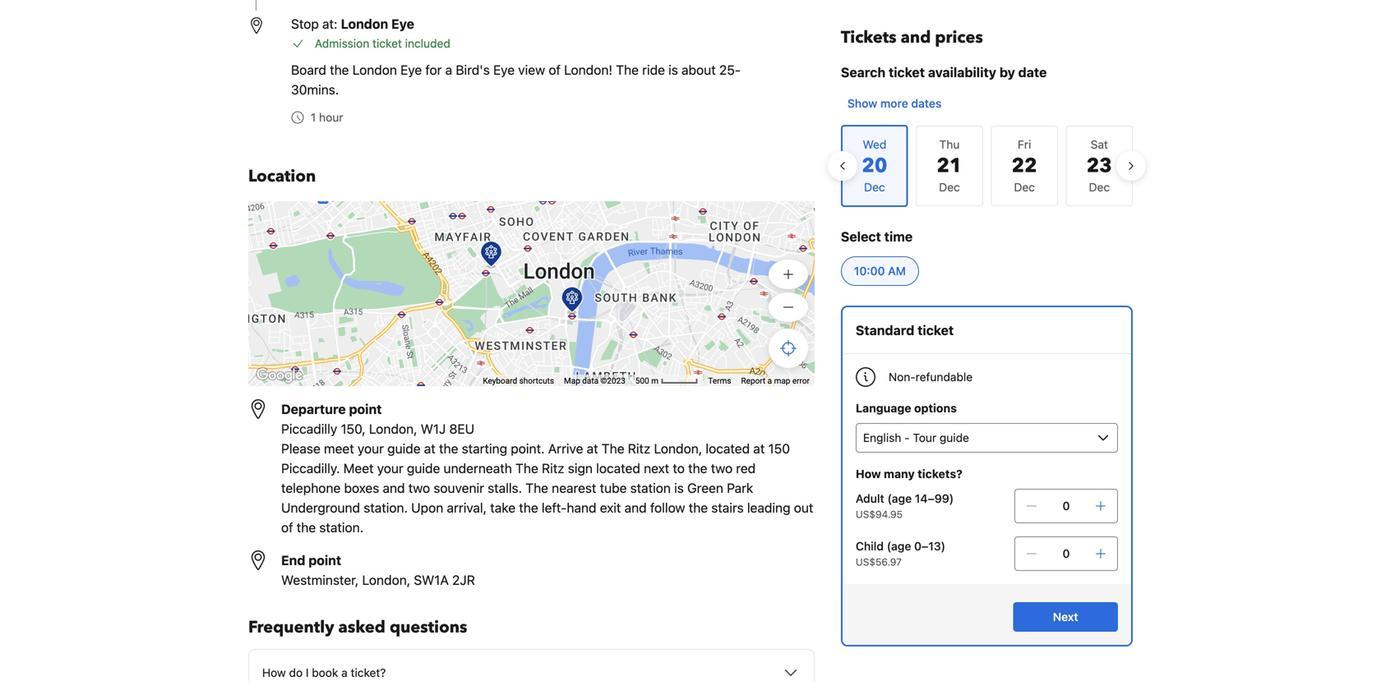 Task type: describe. For each thing, give the bounding box(es) containing it.
tickets and prices
[[841, 26, 983, 49]]

departure point piccadilly 150, london, w1j 8eu please meet your guide at the starting point.    arrive at the ritz london, located at 150 piccadilly. meet your guide underneath the ritz sign located next to the two red telephone boxes and two souvenir stalls.    the nearest tube station is green park underground station. upon arrival, take the left-hand exit and follow the stairs leading out of the station.
[[281, 402, 813, 536]]

2jr
[[452, 573, 475, 588]]

search ticket availability by date
[[841, 65, 1047, 80]]

child
[[856, 540, 884, 553]]

point for departure
[[349, 402, 382, 417]]

22
[[1012, 152, 1037, 180]]

please
[[281, 441, 320, 457]]

is inside departure point piccadilly 150, london, w1j 8eu please meet your guide at the starting point.    arrive at the ritz london, located at 150 piccadilly. meet your guide underneath the ritz sign located next to the two red telephone boxes and two souvenir stalls.    the nearest tube station is green park underground station. upon arrival, take the left-hand exit and follow the stairs leading out of the station.
[[674, 480, 684, 496]]

data
[[582, 376, 599, 386]]

admission
[[315, 37, 369, 50]]

arrival,
[[447, 500, 487, 516]]

adult
[[856, 492, 884, 506]]

included
[[405, 37, 450, 50]]

tube
[[600, 480, 627, 496]]

language
[[856, 402, 911, 415]]

map region
[[248, 201, 815, 386]]

next
[[1053, 610, 1078, 624]]

boxes
[[344, 480, 379, 496]]

the up tube
[[602, 441, 624, 457]]

bird's
[[456, 62, 490, 78]]

0 vertical spatial guide
[[387, 441, 421, 457]]

select
[[841, 229, 881, 245]]

is inside board the london eye for a bird's eye view of london! the ride is about 25- 30mins.
[[668, 62, 678, 78]]

eye left view
[[493, 62, 515, 78]]

2 horizontal spatial a
[[768, 376, 772, 386]]

0 horizontal spatial located
[[596, 461, 640, 476]]

language options
[[856, 402, 957, 415]]

sw1a
[[414, 573, 449, 588]]

show
[[847, 97, 877, 110]]

of inside board the london eye for a bird's eye view of london! the ride is about 25- 30mins.
[[549, 62, 561, 78]]

stop at: london eye
[[291, 16, 414, 32]]

next button
[[1013, 603, 1118, 632]]

thu
[[939, 138, 960, 151]]

150
[[768, 441, 790, 457]]

london!
[[564, 62, 612, 78]]

frequently
[[248, 617, 334, 639]]

end point westminster, london, sw1a 2jr
[[281, 553, 475, 588]]

error
[[792, 376, 810, 386]]

how for how many tickets?
[[856, 467, 881, 481]]

prices
[[935, 26, 983, 49]]

how many tickets?
[[856, 467, 963, 481]]

of inside departure point piccadilly 150, london, w1j 8eu please meet your guide at the starting point.    arrive at the ritz london, located at 150 piccadilly. meet your guide underneath the ritz sign located next to the two red telephone boxes and two souvenir stalls.    the nearest tube station is green park underground station. upon arrival, take the left-hand exit and follow the stairs leading out of the station.
[[281, 520, 293, 536]]

westminster,
[[281, 573, 359, 588]]

souvenir
[[434, 480, 484, 496]]

how for how do i book a ticket?
[[262, 666, 286, 680]]

map
[[564, 376, 580, 386]]

underground
[[281, 500, 360, 516]]

500 m
[[635, 376, 660, 386]]

©2023
[[601, 376, 625, 386]]

date
[[1018, 65, 1047, 80]]

at:
[[322, 16, 337, 32]]

green
[[687, 480, 723, 496]]

dec for 22
[[1014, 180, 1035, 194]]

london for at:
[[341, 16, 388, 32]]

london for the
[[352, 62, 397, 78]]

meet
[[324, 441, 354, 457]]

0 vertical spatial your
[[358, 441, 384, 457]]

fri 22 dec
[[1012, 138, 1037, 194]]

0 vertical spatial london,
[[369, 421, 417, 437]]

underneath
[[444, 461, 512, 476]]

availability
[[928, 65, 996, 80]]

follow
[[650, 500, 685, 516]]

starting
[[462, 441, 507, 457]]

about
[[682, 62, 716, 78]]

adult (age 14–99) us$94.95
[[856, 492, 954, 520]]

ticket for availability
[[889, 65, 925, 80]]

how do i book a ticket?
[[262, 666, 386, 680]]

25-
[[719, 62, 741, 78]]

8eu
[[449, 421, 474, 437]]

dec for 21
[[939, 180, 960, 194]]

the inside board the london eye for a bird's eye view of london! the ride is about 25- 30mins.
[[330, 62, 349, 78]]

terms
[[708, 376, 731, 386]]

hand
[[567, 500, 596, 516]]

0 vertical spatial ritz
[[628, 441, 651, 457]]

the up left-
[[526, 480, 548, 496]]

stalls.
[[488, 480, 522, 496]]

refundable
[[916, 370, 973, 384]]

eye for the
[[400, 62, 422, 78]]

nearest
[[552, 480, 596, 496]]

next
[[644, 461, 669, 476]]

view
[[518, 62, 545, 78]]

3 at from the left
[[753, 441, 765, 457]]

1 horizontal spatial and
[[624, 500, 647, 516]]

ride
[[642, 62, 665, 78]]

sign
[[568, 461, 593, 476]]

many
[[884, 467, 915, 481]]

a inside dropdown button
[[341, 666, 348, 680]]

region containing 21
[[828, 118, 1146, 214]]

the down 8eu
[[439, 441, 458, 457]]

2 at from the left
[[587, 441, 598, 457]]

0 vertical spatial station.
[[364, 500, 408, 516]]

2 vertical spatial ticket
[[918, 323, 954, 338]]

500 m button
[[630, 375, 703, 387]]

show more dates button
[[841, 89, 948, 118]]

piccadilly.
[[281, 461, 340, 476]]

fri
[[1018, 138, 1031, 151]]

location
[[248, 165, 316, 188]]

the right to
[[688, 461, 707, 476]]

stairs
[[711, 500, 744, 516]]

by
[[999, 65, 1015, 80]]

the down green
[[689, 500, 708, 516]]

park
[[727, 480, 753, 496]]



Task type: vqa. For each thing, say whether or not it's contained in the screenshot.
leftmost located
yes



Task type: locate. For each thing, give the bounding box(es) containing it.
standard ticket
[[856, 323, 954, 338]]

admission ticket included
[[315, 37, 450, 50]]

non-
[[889, 370, 916, 384]]

(age inside child (age 0–13) us$56.97
[[887, 540, 911, 553]]

london, right 150, at the bottom left of the page
[[369, 421, 417, 437]]

london inside board the london eye for a bird's eye view of london! the ride is about 25- 30mins.
[[352, 62, 397, 78]]

ticket up show more dates in the top of the page
[[889, 65, 925, 80]]

the inside board the london eye for a bird's eye view of london! the ride is about 25- 30mins.
[[616, 62, 639, 78]]

us$56.97
[[856, 557, 902, 568]]

piccadilly
[[281, 421, 337, 437]]

the down the underground
[[297, 520, 316, 536]]

ticket down the stop at: london eye
[[372, 37, 402, 50]]

a inside board the london eye for a bird's eye view of london! the ride is about 25- 30mins.
[[445, 62, 452, 78]]

london, inside end point westminster, london, sw1a 2jr
[[362, 573, 410, 588]]

1 horizontal spatial located
[[706, 441, 750, 457]]

1 horizontal spatial a
[[445, 62, 452, 78]]

1 vertical spatial ticket
[[889, 65, 925, 80]]

stop
[[291, 16, 319, 32]]

0 horizontal spatial ritz
[[542, 461, 564, 476]]

sat 23 dec
[[1087, 138, 1112, 194]]

(age for child
[[887, 540, 911, 553]]

take
[[490, 500, 516, 516]]

eye for at:
[[391, 16, 414, 32]]

1 vertical spatial and
[[383, 480, 405, 496]]

london
[[341, 16, 388, 32], [352, 62, 397, 78]]

1 dec from the left
[[939, 180, 960, 194]]

2 horizontal spatial dec
[[1089, 180, 1110, 194]]

dec inside sat 23 dec
[[1089, 180, 1110, 194]]

two left red
[[711, 461, 733, 476]]

0 vertical spatial point
[[349, 402, 382, 417]]

your up meet
[[358, 441, 384, 457]]

at up sign
[[587, 441, 598, 457]]

1 vertical spatial a
[[768, 376, 772, 386]]

is
[[668, 62, 678, 78], [674, 480, 684, 496]]

asked
[[338, 617, 385, 639]]

out
[[794, 500, 813, 516]]

2 vertical spatial a
[[341, 666, 348, 680]]

options
[[914, 402, 957, 415]]

your right meet
[[377, 461, 403, 476]]

23
[[1087, 152, 1112, 180]]

0 for child (age 0–13)
[[1063, 547, 1070, 561]]

left-
[[542, 500, 567, 516]]

report
[[741, 376, 765, 386]]

0 vertical spatial how
[[856, 467, 881, 481]]

point up westminster,
[[309, 553, 341, 568]]

0 vertical spatial and
[[901, 26, 931, 49]]

google image
[[252, 365, 307, 386]]

1 vertical spatial london,
[[654, 441, 702, 457]]

search
[[841, 65, 885, 80]]

1 vertical spatial guide
[[407, 461, 440, 476]]

2 0 from the top
[[1063, 547, 1070, 561]]

london, left the sw1a
[[362, 573, 410, 588]]

1 horizontal spatial ritz
[[628, 441, 651, 457]]

arrive
[[548, 441, 583, 457]]

point for end
[[309, 553, 341, 568]]

exit
[[600, 500, 621, 516]]

1 horizontal spatial how
[[856, 467, 881, 481]]

a right for
[[445, 62, 452, 78]]

1 vertical spatial two
[[408, 480, 430, 496]]

1 at from the left
[[424, 441, 436, 457]]

dec inside thu 21 dec
[[939, 180, 960, 194]]

1 0 from the top
[[1063, 499, 1070, 513]]

standard
[[856, 323, 914, 338]]

london,
[[369, 421, 417, 437], [654, 441, 702, 457], [362, 573, 410, 588]]

map data ©2023
[[564, 376, 625, 386]]

2 vertical spatial and
[[624, 500, 647, 516]]

how up adult
[[856, 467, 881, 481]]

eye left for
[[400, 62, 422, 78]]

the left left-
[[519, 500, 538, 516]]

1 vertical spatial 0
[[1063, 547, 1070, 561]]

meet
[[343, 461, 374, 476]]

a right the book
[[341, 666, 348, 680]]

located
[[706, 441, 750, 457], [596, 461, 640, 476]]

0 vertical spatial ticket
[[372, 37, 402, 50]]

i
[[306, 666, 309, 680]]

to
[[673, 461, 685, 476]]

at left 150
[[753, 441, 765, 457]]

0 horizontal spatial of
[[281, 520, 293, 536]]

at down the w1j
[[424, 441, 436, 457]]

show more dates
[[847, 97, 942, 110]]

of up end
[[281, 520, 293, 536]]

and
[[901, 26, 931, 49], [383, 480, 405, 496], [624, 500, 647, 516]]

0 vertical spatial of
[[549, 62, 561, 78]]

1 hour
[[311, 111, 343, 124]]

500
[[635, 376, 649, 386]]

150,
[[341, 421, 366, 437]]

1 vertical spatial of
[[281, 520, 293, 536]]

upon
[[411, 500, 443, 516]]

30mins.
[[291, 82, 339, 97]]

child (age 0–13) us$56.97
[[856, 540, 945, 568]]

two up upon at the left bottom of the page
[[408, 480, 430, 496]]

london down "admission ticket included" at the top left of page
[[352, 62, 397, 78]]

guide
[[387, 441, 421, 457], [407, 461, 440, 476]]

2 dec from the left
[[1014, 180, 1035, 194]]

1 vertical spatial your
[[377, 461, 403, 476]]

departure
[[281, 402, 346, 417]]

dec down 23
[[1089, 180, 1110, 194]]

keyboard shortcuts
[[483, 376, 554, 386]]

3 dec from the left
[[1089, 180, 1110, 194]]

0 horizontal spatial at
[[424, 441, 436, 457]]

0 horizontal spatial dec
[[939, 180, 960, 194]]

is right ride
[[668, 62, 678, 78]]

london up "admission ticket included" at the top left of page
[[341, 16, 388, 32]]

telephone
[[281, 480, 341, 496]]

shortcuts
[[519, 376, 554, 386]]

0 horizontal spatial how
[[262, 666, 286, 680]]

dec inside fri 22 dec
[[1014, 180, 1035, 194]]

thu 21 dec
[[937, 138, 962, 194]]

0 vertical spatial a
[[445, 62, 452, 78]]

the down point.
[[515, 461, 538, 476]]

terms link
[[708, 376, 731, 386]]

how do i book a ticket? button
[[262, 663, 801, 681]]

10:00 am
[[854, 264, 906, 278]]

book
[[312, 666, 338, 680]]

(age down many
[[887, 492, 912, 506]]

0 vertical spatial is
[[668, 62, 678, 78]]

sat
[[1091, 138, 1108, 151]]

point inside end point westminster, london, sw1a 2jr
[[309, 553, 341, 568]]

1 horizontal spatial of
[[549, 62, 561, 78]]

dec
[[939, 180, 960, 194], [1014, 180, 1035, 194], [1089, 180, 1110, 194]]

1 vertical spatial is
[[674, 480, 684, 496]]

dec down the 21
[[939, 180, 960, 194]]

(age up us$56.97
[[887, 540, 911, 553]]

station
[[630, 480, 671, 496]]

of right view
[[549, 62, 561, 78]]

located up red
[[706, 441, 750, 457]]

1 vertical spatial point
[[309, 553, 341, 568]]

0 horizontal spatial two
[[408, 480, 430, 496]]

your
[[358, 441, 384, 457], [377, 461, 403, 476]]

ticket for included
[[372, 37, 402, 50]]

1 vertical spatial station.
[[319, 520, 363, 536]]

0 vertical spatial (age
[[887, 492, 912, 506]]

a left map
[[768, 376, 772, 386]]

1 vertical spatial ritz
[[542, 461, 564, 476]]

how inside dropdown button
[[262, 666, 286, 680]]

dec down 22
[[1014, 180, 1035, 194]]

station. down the underground
[[319, 520, 363, 536]]

point
[[349, 402, 382, 417], [309, 553, 341, 568]]

london, up to
[[654, 441, 702, 457]]

0 vertical spatial located
[[706, 441, 750, 457]]

how
[[856, 467, 881, 481], [262, 666, 286, 680]]

0 vertical spatial two
[[711, 461, 733, 476]]

(age for adult
[[887, 492, 912, 506]]

1 horizontal spatial at
[[587, 441, 598, 457]]

report a map error link
[[741, 376, 810, 386]]

and right boxes
[[383, 480, 405, 496]]

0 vertical spatial london
[[341, 16, 388, 32]]

0
[[1063, 499, 1070, 513], [1063, 547, 1070, 561]]

1 horizontal spatial dec
[[1014, 180, 1035, 194]]

questions
[[390, 617, 467, 639]]

(age inside adult (age 14–99) us$94.95
[[887, 492, 912, 506]]

and down the station
[[624, 500, 647, 516]]

and left prices
[[901, 26, 931, 49]]

0 horizontal spatial and
[[383, 480, 405, 496]]

tickets
[[841, 26, 897, 49]]

region
[[828, 118, 1146, 214]]

1 vertical spatial how
[[262, 666, 286, 680]]

of
[[549, 62, 561, 78], [281, 520, 293, 536]]

keyboard shortcuts button
[[483, 375, 554, 387]]

0–13)
[[914, 540, 945, 553]]

how left do
[[262, 666, 286, 680]]

1 vertical spatial london
[[352, 62, 397, 78]]

0 for adult (age 14–99)
[[1063, 499, 1070, 513]]

two
[[711, 461, 733, 476], [408, 480, 430, 496]]

station. down boxes
[[364, 500, 408, 516]]

map
[[774, 376, 790, 386]]

keyboard
[[483, 376, 517, 386]]

0 vertical spatial 0
[[1063, 499, 1070, 513]]

the
[[616, 62, 639, 78], [602, 441, 624, 457], [515, 461, 538, 476], [526, 480, 548, 496]]

leading
[[747, 500, 790, 516]]

10:00
[[854, 264, 885, 278]]

2 horizontal spatial at
[[753, 441, 765, 457]]

eye up "admission ticket included" at the top left of page
[[391, 16, 414, 32]]

2 horizontal spatial and
[[901, 26, 931, 49]]

the left ride
[[616, 62, 639, 78]]

1 vertical spatial (age
[[887, 540, 911, 553]]

ticket up non-refundable
[[918, 323, 954, 338]]

dec for 23
[[1089, 180, 1110, 194]]

point inside departure point piccadilly 150, london, w1j 8eu please meet your guide at the starting point.    arrive at the ritz london, located at 150 piccadilly. meet your guide underneath the ritz sign located next to the two red telephone boxes and two souvenir stalls.    the nearest tube station is green park underground station. upon arrival, take the left-hand exit and follow the stairs leading out of the station.
[[349, 402, 382, 417]]

a
[[445, 62, 452, 78], [768, 376, 772, 386], [341, 666, 348, 680]]

1 horizontal spatial two
[[711, 461, 733, 476]]

ticket
[[372, 37, 402, 50], [889, 65, 925, 80], [918, 323, 954, 338]]

the down admission
[[330, 62, 349, 78]]

21
[[937, 152, 962, 180]]

1 vertical spatial located
[[596, 461, 640, 476]]

1 horizontal spatial point
[[349, 402, 382, 417]]

frequently asked questions
[[248, 617, 467, 639]]

point.
[[511, 441, 545, 457]]

is down to
[[674, 480, 684, 496]]

point up 150, at the bottom left of the page
[[349, 402, 382, 417]]

hour
[[319, 111, 343, 124]]

2 vertical spatial london,
[[362, 573, 410, 588]]

red
[[736, 461, 756, 476]]

1
[[311, 111, 316, 124]]

m
[[651, 376, 658, 386]]

located up tube
[[596, 461, 640, 476]]

dates
[[911, 97, 942, 110]]

tickets?
[[918, 467, 963, 481]]

for
[[425, 62, 442, 78]]

0 horizontal spatial point
[[309, 553, 341, 568]]

ritz up next
[[628, 441, 651, 457]]

ritz down arrive
[[542, 461, 564, 476]]

at
[[424, 441, 436, 457], [587, 441, 598, 457], [753, 441, 765, 457]]

0 horizontal spatial a
[[341, 666, 348, 680]]



